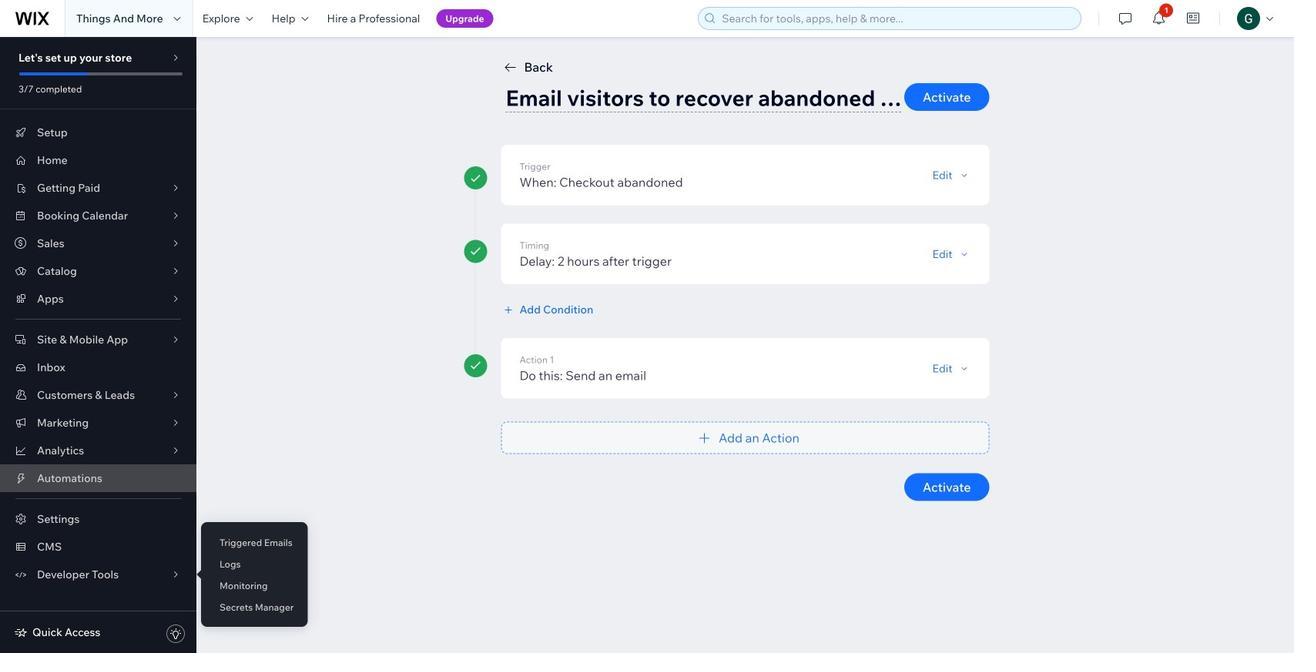 Task type: locate. For each thing, give the bounding box(es) containing it.
sidebar element
[[0, 37, 196, 653]]



Task type: describe. For each thing, give the bounding box(es) containing it.
Search for tools, apps, help & more... field
[[718, 8, 1077, 29]]



Task type: vqa. For each thing, say whether or not it's contained in the screenshot.
hire
no



